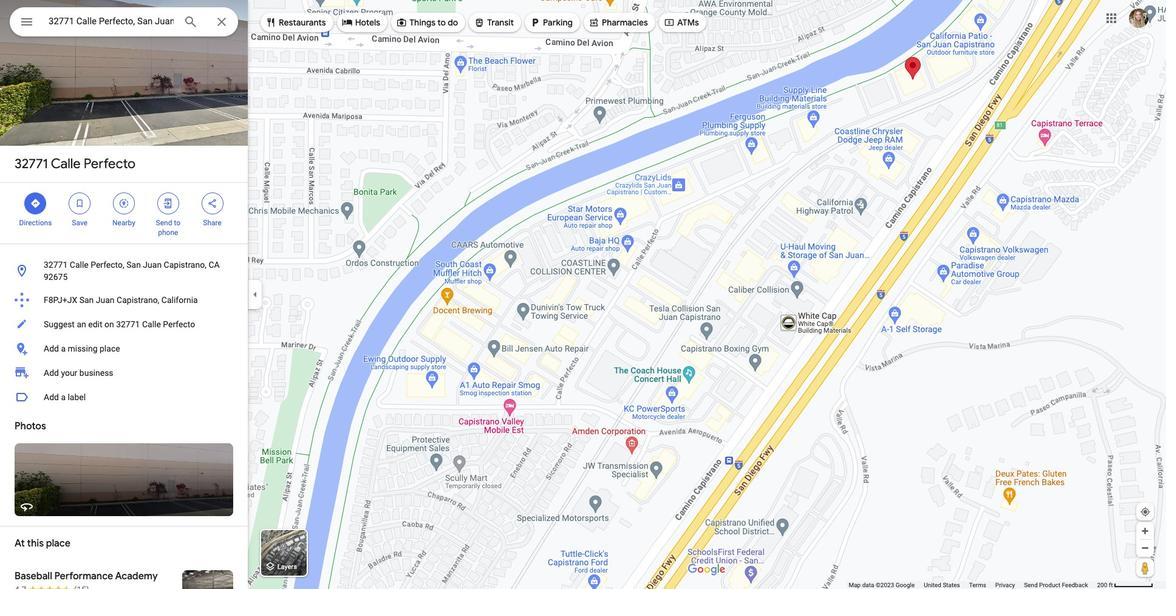 Task type: describe. For each thing, give the bounding box(es) containing it.
san inside button
[[79, 295, 94, 305]]

google
[[896, 582, 915, 589]]

juan inside button
[[96, 295, 115, 305]]


[[664, 16, 675, 29]]

none field inside 32771 calle perfecto, san juan capistrano, ca 92675 field
[[49, 14, 174, 29]]

on
[[105, 320, 114, 329]]

zoom in image
[[1141, 527, 1151, 536]]

baseball
[[15, 571, 52, 583]]

perfecto inside button
[[163, 320, 195, 329]]

add a missing place button
[[0, 337, 248, 361]]

32771 calle perfecto main content
[[0, 0, 248, 590]]

200 ft button
[[1098, 582, 1154, 589]]

ft
[[1110, 582, 1114, 589]]

1 vertical spatial place
[[46, 538, 70, 550]]

collapse side panel image
[[249, 288, 262, 301]]

32771 Calle Perfecto, San Juan Capistrano, CA 92675 field
[[10, 7, 238, 36]]

label
[[68, 393, 86, 402]]


[[474, 16, 485, 29]]

your
[[61, 368, 77, 378]]

a for missing
[[61, 344, 66, 354]]

hotels
[[355, 17, 381, 28]]

32771 for 32771 calle perfecto, san juan capistrano, ca 92675
[[44, 260, 68, 270]]

calle for perfecto,
[[70, 260, 89, 270]]


[[19, 13, 34, 30]]

send product feedback button
[[1025, 582, 1089, 590]]

terms
[[970, 582, 987, 589]]

actions for 32771 calle perfecto region
[[0, 183, 248, 244]]

product
[[1040, 582, 1061, 589]]

add a missing place
[[44, 344, 120, 354]]

terms button
[[970, 582, 987, 590]]

baseball performance academy
[[15, 571, 158, 583]]

academy
[[115, 571, 158, 583]]

atms
[[678, 17, 699, 28]]

directions
[[19, 219, 52, 227]]

add for add your business
[[44, 368, 59, 378]]

nearby
[[112, 219, 135, 227]]

suggest an edit on 32771 calle perfecto
[[44, 320, 195, 329]]

data
[[863, 582, 875, 589]]

at
[[15, 538, 25, 550]]

 atms
[[664, 16, 699, 29]]

add a label
[[44, 393, 86, 402]]

32771 for 32771 calle perfecto
[[15, 156, 48, 173]]

perfecto,
[[91, 260, 124, 270]]

united states
[[925, 582, 961, 589]]

 pharmacies
[[589, 16, 648, 29]]

f8pj+jx san juan capistrano, california button
[[0, 288, 248, 312]]

©2023
[[876, 582, 895, 589]]

 hotels
[[342, 16, 381, 29]]

juan inside 32771 calle perfecto, san juan capistrano, ca 92675
[[143, 260, 162, 270]]

ca
[[209, 260, 220, 270]]

 things to do
[[396, 16, 458, 29]]

 search field
[[10, 7, 238, 39]]

pharmacies
[[602, 17, 648, 28]]

0 horizontal spatial perfecto
[[84, 156, 136, 173]]

 restaurants
[[266, 16, 326, 29]]

california
[[162, 295, 198, 305]]

baseball performance academy link
[[0, 561, 248, 590]]

an
[[77, 320, 86, 329]]

send for send product feedback
[[1025, 582, 1038, 589]]

zoom out image
[[1141, 544, 1151, 553]]

to inside send to phone
[[174, 219, 181, 227]]

capistrano, inside f8pj+jx san juan capistrano, california button
[[117, 295, 159, 305]]

add for add a missing place
[[44, 344, 59, 354]]

map
[[849, 582, 861, 589]]

missing
[[68, 344, 98, 354]]



Task type: vqa. For each thing, say whether or not it's contained in the screenshot.
an
yes



Task type: locate. For each thing, give the bounding box(es) containing it.
capistrano,
[[164, 260, 207, 270], [117, 295, 159, 305]]

share
[[203, 219, 222, 227]]

32771 calle perfecto
[[15, 156, 136, 173]]

add a label button
[[0, 385, 248, 410]]

32771 up 
[[15, 156, 48, 173]]

1 horizontal spatial to
[[438, 17, 446, 28]]

perfecto up 
[[84, 156, 136, 173]]

32771
[[15, 156, 48, 173], [44, 260, 68, 270], [116, 320, 140, 329]]

1 vertical spatial perfecto
[[163, 320, 195, 329]]

0 horizontal spatial juan
[[96, 295, 115, 305]]

0 horizontal spatial to
[[174, 219, 181, 227]]

add
[[44, 344, 59, 354], [44, 368, 59, 378], [44, 393, 59, 402]]

google account: michelle dermenjian  
(michelle.dermenjian@adept.ai) image
[[1130, 8, 1149, 28]]

footer inside google maps element
[[849, 582, 1098, 590]]


[[119, 197, 129, 210]]

calle inside 32771 calle perfecto, san juan capistrano, ca 92675
[[70, 260, 89, 270]]

save
[[72, 219, 88, 227]]

0 horizontal spatial capistrano,
[[117, 295, 159, 305]]

0 vertical spatial a
[[61, 344, 66, 354]]

1 add from the top
[[44, 344, 59, 354]]

san
[[127, 260, 141, 270], [79, 295, 94, 305]]

to up the phone
[[174, 219, 181, 227]]

0 horizontal spatial san
[[79, 295, 94, 305]]

this
[[27, 538, 44, 550]]

None field
[[49, 14, 174, 29]]

send up the phone
[[156, 219, 172, 227]]

united states button
[[925, 582, 961, 590]]

show street view coverage image
[[1137, 559, 1155, 577]]

4.7 stars 15 reviews image
[[15, 584, 89, 590]]

1 vertical spatial a
[[61, 393, 66, 402]]

juan
[[143, 260, 162, 270], [96, 295, 115, 305]]


[[589, 16, 600, 29]]

to
[[438, 17, 446, 28], [174, 219, 181, 227]]

1 horizontal spatial capistrano,
[[164, 260, 207, 270]]

business
[[80, 368, 113, 378]]

privacy button
[[996, 582, 1016, 590]]

32771 up 92675 on the left top of the page
[[44, 260, 68, 270]]

a
[[61, 344, 66, 354], [61, 393, 66, 402]]

32771 calle perfecto, san juan capistrano, ca 92675 button
[[0, 254, 248, 288]]

92675
[[44, 272, 68, 282]]

add left your
[[44, 368, 59, 378]]

0 vertical spatial capistrano,
[[164, 260, 207, 270]]

map data ©2023 google
[[849, 582, 915, 589]]

calle up 
[[51, 156, 81, 173]]

send to phone
[[156, 219, 181, 237]]

1 vertical spatial capistrano,
[[117, 295, 159, 305]]

footer
[[849, 582, 1098, 590]]

send
[[156, 219, 172, 227], [1025, 582, 1038, 589]]

place
[[100, 344, 120, 354], [46, 538, 70, 550]]

san inside 32771 calle perfecto, san juan capistrano, ca 92675
[[127, 260, 141, 270]]

0 vertical spatial add
[[44, 344, 59, 354]]

perfecto down california
[[163, 320, 195, 329]]

parking
[[543, 17, 573, 28]]

1 vertical spatial 32771
[[44, 260, 68, 270]]

0 vertical spatial calle
[[51, 156, 81, 173]]

send left product
[[1025, 582, 1038, 589]]

send inside send to phone
[[156, 219, 172, 227]]

states
[[944, 582, 961, 589]]

show your location image
[[1141, 507, 1152, 518]]

capistrano, left ca at the left top
[[164, 260, 207, 270]]

1 vertical spatial send
[[1025, 582, 1038, 589]]

do
[[448, 17, 458, 28]]

3 add from the top
[[44, 393, 59, 402]]

0 vertical spatial to
[[438, 17, 446, 28]]

1 horizontal spatial send
[[1025, 582, 1038, 589]]

add your business
[[44, 368, 113, 378]]

send for send to phone
[[156, 219, 172, 227]]


[[396, 16, 407, 29]]

2 a from the top
[[61, 393, 66, 402]]

f8pj+jx san juan capistrano, california
[[44, 295, 198, 305]]

1 horizontal spatial perfecto
[[163, 320, 195, 329]]

2 vertical spatial calle
[[142, 320, 161, 329]]

0 horizontal spatial place
[[46, 538, 70, 550]]

32771 calle perfecto, san juan capistrano, ca 92675
[[44, 260, 220, 282]]

calle up add a missing place button
[[142, 320, 161, 329]]

0 horizontal spatial send
[[156, 219, 172, 227]]

1 horizontal spatial juan
[[143, 260, 162, 270]]

 parking
[[530, 16, 573, 29]]

add your business link
[[0, 361, 248, 385]]

f8pj+jx
[[44, 295, 77, 305]]

200
[[1098, 582, 1108, 589]]

juan up on in the bottom left of the page
[[96, 295, 115, 305]]

layers
[[278, 564, 297, 572]]

32771 inside 32771 calle perfecto, san juan capistrano, ca 92675
[[44, 260, 68, 270]]

1 horizontal spatial san
[[127, 260, 141, 270]]

privacy
[[996, 582, 1016, 589]]

perfecto
[[84, 156, 136, 173], [163, 320, 195, 329]]

1 vertical spatial to
[[174, 219, 181, 227]]

restaurants
[[279, 17, 326, 28]]

footer containing map data ©2023 google
[[849, 582, 1098, 590]]

send inside button
[[1025, 582, 1038, 589]]


[[530, 16, 541, 29]]

at this place
[[15, 538, 70, 550]]

calle for perfecto
[[51, 156, 81, 173]]

calle
[[51, 156, 81, 173], [70, 260, 89, 270], [142, 320, 161, 329]]

0 vertical spatial send
[[156, 219, 172, 227]]

google maps element
[[0, 0, 1167, 590]]

san right perfecto, on the top of page
[[127, 260, 141, 270]]

united
[[925, 582, 942, 589]]

 transit
[[474, 16, 514, 29]]


[[207, 197, 218, 210]]

32771 right on in the bottom left of the page
[[116, 320, 140, 329]]

suggest
[[44, 320, 75, 329]]

1 a from the top
[[61, 344, 66, 354]]

place down on in the bottom left of the page
[[100, 344, 120, 354]]

add for add a label
[[44, 393, 59, 402]]

to inside  things to do
[[438, 17, 446, 28]]

0 vertical spatial 32771
[[15, 156, 48, 173]]

add left the label on the bottom left
[[44, 393, 59, 402]]

performance
[[54, 571, 113, 583]]

phone
[[158, 229, 178, 237]]

2 vertical spatial add
[[44, 393, 59, 402]]


[[74, 197, 85, 210]]

0 vertical spatial san
[[127, 260, 141, 270]]

a left the label on the bottom left
[[61, 393, 66, 402]]

0 vertical spatial juan
[[143, 260, 162, 270]]

1 vertical spatial san
[[79, 295, 94, 305]]

add down suggest
[[44, 344, 59, 354]]


[[342, 16, 353, 29]]

place inside button
[[100, 344, 120, 354]]

a for label
[[61, 393, 66, 402]]

transit
[[488, 17, 514, 28]]

capistrano, up suggest an edit on 32771 calle perfecto button
[[117, 295, 159, 305]]

san up an
[[79, 295, 94, 305]]

to left do
[[438, 17, 446, 28]]

suggest an edit on 32771 calle perfecto button
[[0, 312, 248, 337]]

1 vertical spatial add
[[44, 368, 59, 378]]

1 vertical spatial calle
[[70, 260, 89, 270]]

1 horizontal spatial place
[[100, 344, 120, 354]]

0 vertical spatial perfecto
[[84, 156, 136, 173]]

juan down the phone
[[143, 260, 162, 270]]

edit
[[88, 320, 102, 329]]

a left missing
[[61, 344, 66, 354]]

photos
[[15, 421, 46, 433]]

calle left perfecto, on the top of page
[[70, 260, 89, 270]]

 button
[[10, 7, 44, 39]]

200 ft
[[1098, 582, 1114, 589]]

things
[[410, 17, 436, 28]]

0 vertical spatial place
[[100, 344, 120, 354]]


[[30, 197, 41, 210]]

1 vertical spatial juan
[[96, 295, 115, 305]]

2 add from the top
[[44, 368, 59, 378]]

place right this
[[46, 538, 70, 550]]

2 vertical spatial 32771
[[116, 320, 140, 329]]

capistrano, inside 32771 calle perfecto, san juan capistrano, ca 92675
[[164, 260, 207, 270]]

feedback
[[1063, 582, 1089, 589]]


[[163, 197, 174, 210]]


[[266, 16, 277, 29]]

send product feedback
[[1025, 582, 1089, 589]]



